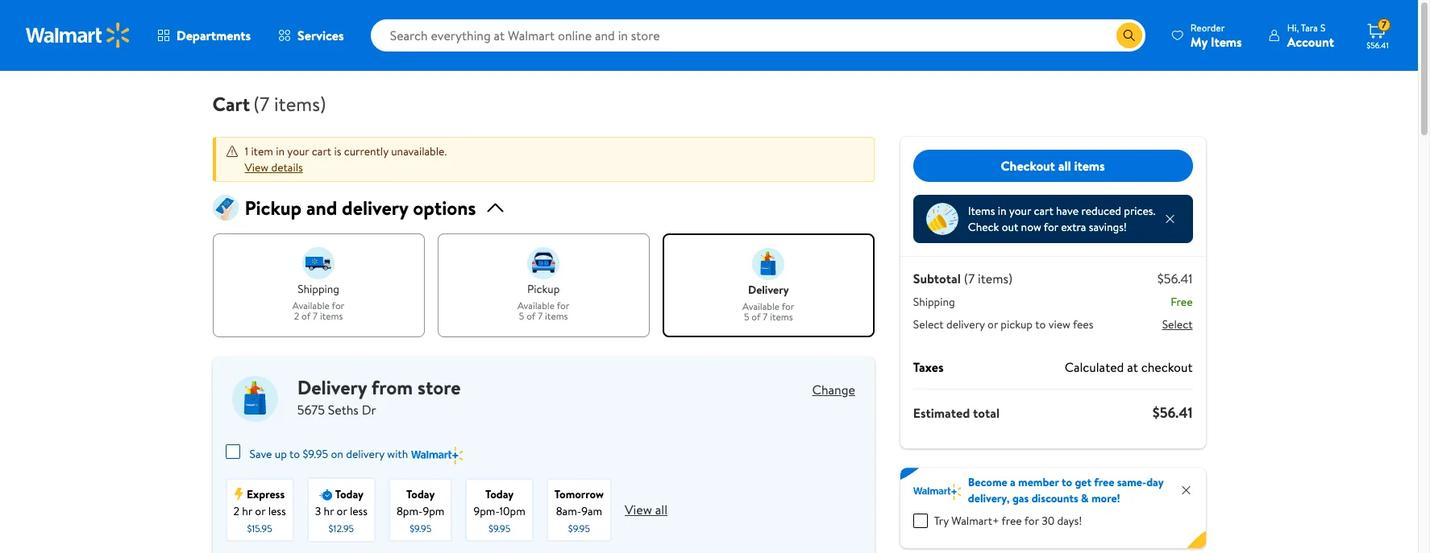 Task type: vqa. For each thing, say whether or not it's contained in the screenshot.


Task type: locate. For each thing, give the bounding box(es) containing it.
in right the item
[[276, 144, 285, 160]]

view all
[[625, 502, 668, 519]]

for for delivery
[[782, 300, 795, 313]]

3
[[315, 504, 321, 520]]

cart
[[312, 144, 331, 160], [1034, 203, 1054, 219]]

view details button
[[245, 160, 303, 176]]

today
[[406, 487, 435, 503], [485, 487, 514, 503], [335, 487, 364, 503]]

1 horizontal spatial items)
[[978, 270, 1013, 288]]

estimated
[[913, 404, 970, 422]]

hr inside 3 hr or less $12.95
[[324, 504, 334, 520]]

for inside the shipping available for 2 of 7 items
[[332, 299, 344, 312]]

of inside 'delivery available for 5 of 7 items'
[[752, 311, 761, 324]]

7 down intent image for pickup
[[538, 310, 543, 324]]

subtotal (7 items)
[[913, 270, 1013, 288]]

2 vertical spatial to
[[1062, 475, 1072, 491]]

1 horizontal spatial in
[[998, 203, 1007, 219]]

0 vertical spatial 2
[[294, 310, 299, 324]]

2 horizontal spatial today
[[485, 487, 514, 503]]

of inside the shipping available for 2 of 7 items
[[302, 310, 311, 324]]

cart_gic_illustration image
[[212, 195, 238, 221]]

shipping available for 2 of 7 items
[[293, 281, 344, 324]]

7 inside 'delivery available for 5 of 7 items'
[[763, 311, 768, 324]]

0 horizontal spatial or
[[255, 504, 266, 520]]

to
[[1035, 317, 1046, 333], [289, 447, 300, 463], [1062, 475, 1072, 491]]

0 horizontal spatial cart
[[312, 144, 331, 160]]

Walmart Site-Wide search field
[[371, 19, 1146, 52]]

walmart image
[[26, 23, 131, 48]]

2
[[294, 310, 299, 324], [233, 504, 239, 520]]

items up reduced
[[1074, 157, 1105, 175]]

items down intent image for pickup
[[545, 310, 568, 324]]

all inside checkout all items button
[[1058, 157, 1071, 175]]

items) up details
[[274, 90, 326, 118]]

subtotal
[[913, 270, 961, 288]]

today 8pm-9pm $9.95
[[397, 487, 445, 536]]

1 horizontal spatial free
[[1094, 475, 1115, 491]]

$56.41 for estimated total
[[1153, 403, 1193, 423]]

all right 9am at the left of the page
[[655, 502, 668, 519]]

your
[[287, 144, 309, 160], [1009, 203, 1031, 219]]

9pm
[[423, 504, 445, 520]]

0 horizontal spatial pickup
[[527, 281, 560, 298]]

7 inside the shipping available for 2 of 7 items
[[313, 310, 318, 324]]

0 horizontal spatial all
[[655, 502, 668, 519]]

hr for express
[[242, 504, 252, 520]]

1 horizontal spatial view
[[625, 502, 652, 519]]

hr down express thunderbolt icon
[[242, 504, 252, 520]]

your right check
[[1009, 203, 1031, 219]]

1 horizontal spatial of
[[527, 310, 536, 324]]

or up $15.95
[[255, 504, 266, 520]]

7 inside 7 $56.41
[[1382, 18, 1387, 32]]

8pm-
[[397, 504, 423, 520]]

0 vertical spatial items
[[1211, 33, 1242, 50]]

$9.95 down 8pm- on the bottom of page
[[410, 522, 432, 536]]

0 vertical spatial in
[[276, 144, 285, 160]]

available for shipping
[[293, 299, 330, 312]]

hr for today
[[324, 504, 334, 520]]

items inside 'delivery available for 5 of 7 items'
[[770, 311, 793, 324]]

hi, tara s account
[[1287, 21, 1334, 50]]

Save up to $9.95 on delivery with checkbox
[[225, 445, 240, 460]]

items down "intent image for delivery"
[[770, 311, 793, 324]]

1 vertical spatial walmart plus image
[[913, 484, 962, 501]]

pickup
[[527, 281, 560, 298], [1001, 317, 1033, 333]]

available down intent image for pickup
[[518, 299, 555, 312]]

1 horizontal spatial (7
[[964, 270, 975, 288]]

cart left is
[[312, 144, 331, 160]]

2 horizontal spatial available
[[743, 300, 780, 313]]

banner
[[900, 468, 1206, 549]]

available inside the shipping available for 2 of 7 items
[[293, 299, 330, 312]]

of for pickup
[[527, 310, 536, 324]]

save up to $9.95 on delivery with
[[250, 447, 408, 463]]

select
[[913, 317, 944, 333], [1162, 317, 1193, 333]]

8am-
[[556, 504, 581, 520]]

2 select from the left
[[1162, 317, 1193, 333]]

your inside items in your cart have reduced prices. check out now for extra savings!
[[1009, 203, 1031, 219]]

or for $12.95
[[337, 504, 347, 520]]

or inside '2 hr or less $15.95'
[[255, 504, 266, 520]]

pickup down intent image for pickup
[[527, 281, 560, 298]]

0 horizontal spatial 5
[[519, 310, 524, 324]]

1 vertical spatial (7
[[964, 270, 975, 288]]

$56.41 up free
[[1158, 270, 1193, 288]]

calculated
[[1065, 359, 1124, 377]]

(7 for cart
[[253, 90, 270, 118]]

0 vertical spatial view
[[245, 160, 269, 176]]

1 vertical spatial free
[[1002, 514, 1022, 530]]

$9.95 for 9am
[[568, 522, 590, 536]]

to left get
[[1062, 475, 1072, 491]]

alert
[[212, 137, 875, 182]]

all for checkout
[[1058, 157, 1071, 175]]

total
[[973, 404, 1000, 422]]

$56.41 down checkout
[[1153, 403, 1193, 423]]

5 for pickup
[[519, 310, 524, 324]]

for
[[1044, 219, 1059, 235], [332, 299, 344, 312], [557, 299, 570, 312], [782, 300, 795, 313], [1025, 514, 1039, 530]]

for down "intent image for delivery"
[[782, 300, 795, 313]]

0 vertical spatial all
[[1058, 157, 1071, 175]]

intent image for pickup image
[[527, 248, 560, 280]]

less inside '2 hr or less $15.95'
[[268, 504, 286, 520]]

1 horizontal spatial pickup
[[1001, 317, 1033, 333]]

7 down shipping
[[313, 310, 318, 324]]

to right up
[[289, 447, 300, 463]]

0 horizontal spatial view
[[245, 160, 269, 176]]

for inside "pickup available for 5 of 7 items"
[[557, 299, 570, 312]]

delivery
[[297, 374, 367, 402]]

1 vertical spatial cart
[[1034, 203, 1054, 219]]

0 horizontal spatial your
[[287, 144, 309, 160]]

$9.95 inside today 8pm-9pm $9.95
[[410, 522, 432, 536]]

$56.41 right the account
[[1367, 40, 1389, 51]]

or up $12.95
[[337, 504, 347, 520]]

(7 right cart
[[253, 90, 270, 118]]

today inside today 8pm-9pm $9.95
[[406, 487, 435, 503]]

1 vertical spatial $56.41
[[1158, 270, 1193, 288]]

in left now
[[998, 203, 1007, 219]]

my
[[1191, 33, 1208, 50]]

available inside 'delivery available for 5 of 7 items'
[[743, 300, 780, 313]]

of inside "pickup available for 5 of 7 items"
[[527, 310, 536, 324]]

your inside 1 item in your cart is currently unavailable. view details
[[287, 144, 309, 160]]

0 horizontal spatial hr
[[242, 504, 252, 520]]

pickup inside "pickup available for 5 of 7 items"
[[527, 281, 560, 298]]

1 horizontal spatial today
[[406, 487, 435, 503]]

view inside 1 item in your cart is currently unavailable. view details
[[245, 160, 269, 176]]

available
[[293, 299, 330, 312], [518, 299, 555, 312], [743, 300, 780, 313]]

tomorrow 8am-9am $9.95
[[555, 487, 604, 536]]

today for 9pm
[[406, 487, 435, 503]]

0 horizontal spatial (7
[[253, 90, 270, 118]]

your right the item
[[287, 144, 309, 160]]

5 inside 'delivery available for 5 of 7 items'
[[744, 311, 749, 324]]

0 vertical spatial walmart plus image
[[411, 448, 464, 465]]

pickup left 'view'
[[1001, 317, 1033, 333]]

shipping
[[298, 281, 339, 298]]

cart inside items in your cart have reduced prices. check out now for extra savings!
[[1034, 203, 1054, 219]]

calculated at checkout
[[1065, 359, 1193, 377]]

to left 'view'
[[1035, 317, 1046, 333]]

1 vertical spatial to
[[289, 447, 300, 463]]

0 horizontal spatial available
[[293, 299, 330, 312]]

items right my
[[1211, 33, 1242, 50]]

for inside 'delivery available for 5 of 7 items'
[[782, 300, 795, 313]]

delivery inside 'delivery available for 5 of 7 items'
[[748, 282, 789, 298]]

(7 right subtotal
[[964, 270, 975, 288]]

close walmart plus section image
[[1180, 485, 1193, 497]]

$9.95 inside tomorrow 8am-9am $9.95
[[568, 522, 590, 536]]

dr
[[362, 402, 376, 419]]

2 down shipping
[[294, 310, 299, 324]]

in inside items in your cart have reduced prices. check out now for extra savings!
[[998, 203, 1007, 219]]

$9.95 for 9pm
[[410, 522, 432, 536]]

all for view
[[655, 502, 668, 519]]

1 vertical spatial your
[[1009, 203, 1031, 219]]

banner containing become a member to get free same-day delivery, gas discounts & more!
[[900, 468, 1206, 549]]

$56.41
[[1367, 40, 1389, 51], [1158, 270, 1193, 288], [1153, 403, 1193, 423]]

1 horizontal spatial your
[[1009, 203, 1031, 219]]

free down gas
[[1002, 514, 1022, 530]]

or down subtotal (7 items)
[[988, 317, 998, 333]]

all
[[1058, 157, 1071, 175], [655, 502, 668, 519]]

1 horizontal spatial available
[[518, 299, 555, 312]]

5
[[519, 310, 524, 324], [744, 311, 749, 324]]

of down "intent image for delivery"
[[752, 311, 761, 324]]

0 vertical spatial free
[[1094, 475, 1115, 491]]

items
[[1211, 33, 1242, 50], [968, 203, 995, 219]]

intent image for delivery image
[[752, 248, 785, 281]]

view left details
[[245, 160, 269, 176]]

0 vertical spatial your
[[287, 144, 309, 160]]

free right get
[[1094, 475, 1115, 491]]

walmart plus image
[[411, 448, 464, 465], [913, 484, 962, 501]]

1 horizontal spatial 5
[[744, 311, 749, 324]]

view right 9am at the left of the page
[[625, 502, 652, 519]]

for inside items in your cart have reduced prices. check out now for extra savings!
[[1044, 219, 1059, 235]]

$9.95 down 8am-
[[568, 522, 590, 536]]

2 horizontal spatial or
[[988, 317, 998, 333]]

less inside 3 hr or less $12.95
[[350, 504, 368, 520]]

or
[[988, 317, 998, 333], [255, 504, 266, 520], [337, 504, 347, 520]]

1 select from the left
[[913, 317, 944, 333]]

items down shipping
[[320, 310, 343, 324]]

available inside "pickup available for 5 of 7 items"
[[518, 299, 555, 312]]

0 vertical spatial pickup
[[527, 281, 560, 298]]

$9.95 down 10pm
[[489, 522, 511, 536]]

list
[[212, 234, 875, 338]]

1 horizontal spatial or
[[337, 504, 347, 520]]

1 vertical spatial pickup
[[1001, 317, 1033, 333]]

2 vertical spatial $56.41
[[1153, 403, 1193, 423]]

select button
[[1162, 317, 1193, 333]]

7 inside "pickup available for 5 of 7 items"
[[538, 310, 543, 324]]

today up 8pm- on the bottom of page
[[406, 487, 435, 503]]

1 horizontal spatial select
[[1162, 317, 1193, 333]]

1 horizontal spatial 2
[[294, 310, 299, 324]]

$9.95 left on
[[303, 447, 328, 463]]

1 vertical spatial all
[[655, 502, 668, 519]]

1 vertical spatial 2
[[233, 504, 239, 520]]

hr right the 3
[[324, 504, 334, 520]]

1 vertical spatial items
[[968, 203, 995, 219]]

0 horizontal spatial of
[[302, 310, 311, 324]]

1 vertical spatial items)
[[978, 270, 1013, 288]]

Search search field
[[371, 19, 1146, 52]]

of down shipping
[[302, 310, 311, 324]]

delivery down "intent image for delivery"
[[748, 282, 789, 298]]

less up $12.95
[[350, 504, 368, 520]]

s
[[1321, 21, 1326, 34]]

available down shipping
[[293, 299, 330, 312]]

hr inside '2 hr or less $15.95'
[[242, 504, 252, 520]]

search icon image
[[1123, 29, 1136, 42]]

delivery right and
[[342, 194, 408, 222]]

all right checkout
[[1058, 157, 1071, 175]]

gas
[[1013, 491, 1029, 507]]

0 horizontal spatial select
[[913, 317, 944, 333]]

1 horizontal spatial less
[[350, 504, 368, 520]]

1 horizontal spatial items
[[1211, 33, 1242, 50]]

5 inside "pickup available for 5 of 7 items"
[[519, 310, 524, 324]]

items inside the shipping available for 2 of 7 items
[[320, 310, 343, 324]]

1 horizontal spatial all
[[1058, 157, 1071, 175]]

0 vertical spatial cart
[[312, 144, 331, 160]]

0 horizontal spatial less
[[268, 504, 286, 520]]

0 vertical spatial to
[[1035, 317, 1046, 333]]

$9.95
[[303, 447, 328, 463], [410, 522, 432, 536], [489, 522, 511, 536], [568, 522, 590, 536]]

items left the out
[[968, 203, 995, 219]]

of down intent image for pickup
[[527, 310, 536, 324]]

0 horizontal spatial in
[[276, 144, 285, 160]]

or inside 3 hr or less $12.95
[[337, 504, 347, 520]]

or for $15.95
[[255, 504, 266, 520]]

0 horizontal spatial items
[[968, 203, 995, 219]]

save
[[250, 447, 272, 463]]

tara
[[1301, 21, 1318, 34]]

savings!
[[1089, 219, 1127, 235]]

0 horizontal spatial items)
[[274, 90, 326, 118]]

2 down express thunderbolt icon
[[233, 504, 239, 520]]

less for today
[[350, 504, 368, 520]]

discounts
[[1032, 491, 1079, 507]]

items)
[[274, 90, 326, 118], [978, 270, 1013, 288]]

7 right s
[[1382, 18, 1387, 32]]

for down intent image for pickup
[[557, 299, 570, 312]]

cart left have
[[1034, 203, 1054, 219]]

1 horizontal spatial cart
[[1034, 203, 1054, 219]]

for down shipping
[[332, 299, 344, 312]]

today up 3 hr or less $12.95
[[335, 487, 364, 503]]

0 vertical spatial items)
[[274, 90, 326, 118]]

pickup available for 5 of 7 items
[[518, 281, 570, 324]]

today up 10pm
[[485, 487, 514, 503]]

delivery from store
[[297, 374, 461, 402]]

0 horizontal spatial free
[[1002, 514, 1022, 530]]

for right now
[[1044, 219, 1059, 235]]

(7
[[253, 90, 270, 118], [964, 270, 975, 288]]

0 vertical spatial (7
[[253, 90, 270, 118]]

select down free
[[1162, 317, 1193, 333]]

delivery available for 5 of 7 items
[[743, 282, 795, 324]]

delivery
[[342, 194, 408, 222], [748, 282, 789, 298], [947, 317, 985, 333], [346, 447, 385, 463]]

items) for subtotal (7 items)
[[978, 270, 1013, 288]]

7
[[1382, 18, 1387, 32], [313, 310, 318, 324], [538, 310, 543, 324], [763, 311, 768, 324]]

1 vertical spatial in
[[998, 203, 1007, 219]]

today 9pm-10pm $9.95
[[474, 487, 526, 536]]

1 horizontal spatial hr
[[324, 504, 334, 520]]

select for select delivery or pickup to view fees
[[913, 317, 944, 333]]

7 down "intent image for delivery"
[[763, 311, 768, 324]]

2 horizontal spatial of
[[752, 311, 761, 324]]

walmart plus image up try
[[913, 484, 962, 501]]

today inside today 9pm-10pm $9.95
[[485, 487, 514, 503]]

items inside "pickup available for 5 of 7 items"
[[545, 310, 568, 324]]

is
[[334, 144, 341, 160]]

$9.95 inside today 9pm-10pm $9.95
[[489, 522, 511, 536]]

less down express
[[268, 504, 286, 520]]

pickup and delivery options button
[[212, 194, 875, 222]]

express thunderbolt image
[[235, 489, 244, 502]]

0 horizontal spatial 2
[[233, 504, 239, 520]]

items) up select delivery or pickup to view fees at bottom
[[978, 270, 1013, 288]]

2 horizontal spatial to
[[1062, 475, 1072, 491]]

available down "intent image for delivery"
[[743, 300, 780, 313]]

select down shipping
[[913, 317, 944, 333]]

check
[[968, 219, 999, 235]]

walmart plus image right 'with'
[[411, 448, 464, 465]]

0 horizontal spatial to
[[289, 447, 300, 463]]

1 horizontal spatial walmart plus image
[[913, 484, 962, 501]]



Task type: describe. For each thing, give the bounding box(es) containing it.
in inside 1 item in your cart is currently unavailable. view details
[[276, 144, 285, 160]]

fees
[[1073, 317, 1094, 333]]

0 horizontal spatial walmart plus image
[[411, 448, 464, 465]]

(7 for subtotal
[[964, 270, 975, 288]]

free inside become a member to get free same-day delivery, gas discounts & more!
[[1094, 475, 1115, 491]]

items for delivery
[[770, 311, 793, 324]]

2 inside '2 hr or less $15.95'
[[233, 504, 239, 520]]

cart (7 items)
[[212, 90, 326, 118]]

at
[[1127, 359, 1138, 377]]

cart inside 1 item in your cart is currently unavailable. view details
[[312, 144, 331, 160]]

reorder
[[1191, 21, 1225, 34]]

5675 seths dr
[[297, 402, 376, 419]]

store
[[418, 374, 461, 402]]

available for pickup
[[518, 299, 555, 312]]

of for delivery
[[752, 311, 761, 324]]

become a member to get free same-day delivery, gas discounts & more!
[[968, 475, 1164, 507]]

now
[[1021, 219, 1042, 235]]

up
[[275, 447, 287, 463]]

options
[[413, 194, 476, 222]]

save up to $9.95 on delivery with walmart plus, page will refresh upon selection element
[[225, 444, 464, 478]]

less for express
[[268, 504, 286, 520]]

departments
[[177, 27, 251, 44]]

close nudge image
[[1164, 213, 1177, 226]]

of for shipping
[[302, 310, 311, 324]]

intent image for shipping image
[[302, 248, 335, 280]]

from
[[372, 374, 413, 402]]

7 for pickup
[[538, 310, 543, 324]]

list containing shipping
[[212, 234, 875, 338]]

same-
[[1117, 475, 1147, 491]]

tomorrow
[[555, 487, 604, 503]]

1
[[245, 144, 248, 160]]

on
[[331, 447, 343, 463]]

or for to
[[988, 317, 998, 333]]

$15.95
[[247, 522, 272, 536]]

for left 30
[[1025, 514, 1039, 530]]

get
[[1075, 475, 1092, 491]]

delivery right on
[[346, 447, 385, 463]]

pickup
[[245, 194, 302, 222]]

$9.95 for 10pm
[[489, 522, 511, 536]]

unavailable.
[[391, 144, 447, 160]]

9am
[[581, 504, 602, 520]]

$9.95 for to
[[303, 447, 328, 463]]

3 hr or less $12.95
[[315, 504, 368, 536]]

items) for cart (7 items)
[[274, 90, 326, 118]]

change button
[[812, 381, 855, 399]]

available for delivery
[[743, 300, 780, 313]]

checkout all items
[[1001, 157, 1105, 175]]

&
[[1081, 491, 1089, 507]]

items for pickup
[[545, 310, 568, 324]]

2 inside the shipping available for 2 of 7 items
[[294, 310, 299, 324]]

for for shipping
[[332, 299, 344, 312]]

items for shipping
[[320, 310, 343, 324]]

taxes
[[913, 359, 944, 377]]

7 $56.41
[[1367, 18, 1389, 51]]

reduced price image
[[926, 203, 959, 235]]

1 item in your cart is currently unavailable. view details
[[245, 144, 447, 176]]

for for pickup
[[557, 299, 570, 312]]

reorder my items
[[1191, 21, 1242, 50]]

7 for delivery
[[763, 311, 768, 324]]

days!
[[1057, 514, 1082, 530]]

details
[[271, 160, 303, 176]]

prices.
[[1124, 203, 1156, 219]]

checkout all items button
[[913, 150, 1193, 182]]

$56.41 for subtotal
[[1158, 270, 1193, 288]]

have
[[1056, 203, 1079, 219]]

10pm
[[500, 504, 526, 520]]

currently
[[344, 144, 389, 160]]

shipping
[[913, 294, 955, 310]]

1 horizontal spatial to
[[1035, 317, 1046, 333]]

extra
[[1061, 219, 1086, 235]]

with
[[387, 447, 408, 463]]

0 horizontal spatial today
[[335, 487, 364, 503]]

today for 10pm
[[485, 487, 514, 503]]

5 for delivery
[[744, 311, 749, 324]]

express
[[247, 487, 285, 503]]

items inside items in your cart have reduced prices. check out now for extra savings!
[[968, 203, 995, 219]]

try walmart+ free for 30 days!
[[934, 514, 1082, 530]]

services
[[298, 27, 344, 44]]

change
[[812, 381, 855, 399]]

estimated total
[[913, 404, 1000, 422]]

items in your cart have reduced prices. check out now for extra savings!
[[968, 203, 1156, 235]]

a
[[1010, 475, 1016, 491]]

1 vertical spatial view
[[625, 502, 652, 519]]

alert containing 1 item in your cart is currently unavailable.
[[212, 137, 875, 182]]

checkout
[[1141, 359, 1193, 377]]

become
[[968, 475, 1008, 491]]

walmart+
[[952, 514, 999, 530]]

items inside reorder my items
[[1211, 33, 1242, 50]]

day
[[1147, 475, 1164, 491]]

$12.95
[[329, 523, 354, 536]]

account
[[1287, 33, 1334, 50]]

cart
[[212, 90, 250, 118]]

Try Walmart+ free for 30 days! checkbox
[[913, 514, 928, 529]]

services button
[[265, 16, 358, 55]]

out
[[1002, 219, 1019, 235]]

0 vertical spatial $56.41
[[1367, 40, 1389, 51]]

member
[[1018, 475, 1059, 491]]

view
[[1049, 317, 1071, 333]]

try
[[934, 514, 949, 530]]

delivery,
[[968, 491, 1010, 507]]

more!
[[1092, 491, 1120, 507]]

to inside become a member to get free same-day delivery, gas discounts & more!
[[1062, 475, 1072, 491]]

item
[[251, 144, 273, 160]]

2 hr or less $15.95
[[233, 504, 286, 536]]

checkout
[[1001, 157, 1055, 175]]

delivery down shipping
[[947, 317, 985, 333]]

items inside button
[[1074, 157, 1105, 175]]

7 for shipping
[[313, 310, 318, 324]]

9pm-
[[474, 504, 500, 520]]

seths
[[328, 402, 359, 419]]

departments button
[[144, 16, 265, 55]]

hi,
[[1287, 21, 1299, 34]]

30
[[1042, 514, 1055, 530]]

and
[[306, 194, 337, 222]]

free
[[1171, 294, 1193, 310]]

select for select button at bottom
[[1162, 317, 1193, 333]]

view all button
[[625, 502, 668, 519]]



